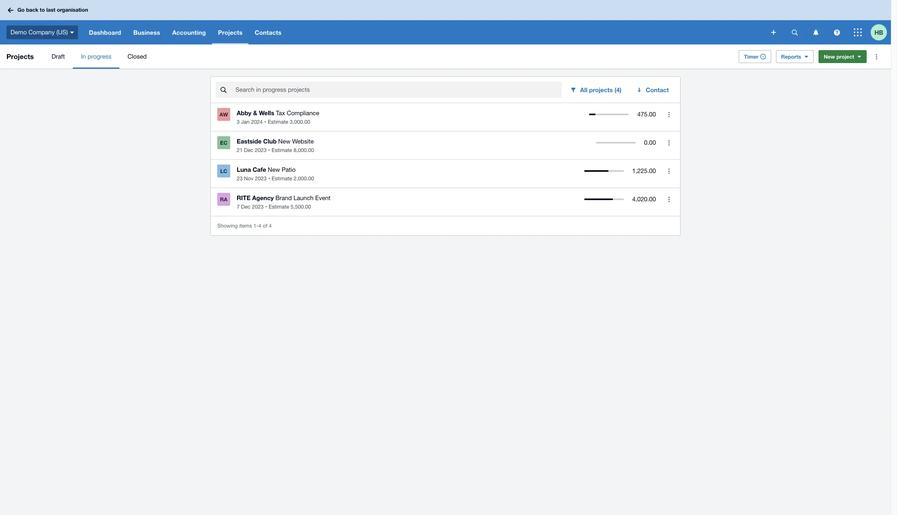 Task type: vqa. For each thing, say whether or not it's contained in the screenshot.
AMOUNT USD
no



Task type: locate. For each thing, give the bounding box(es) containing it.
contact button
[[632, 82, 676, 98]]

closed link
[[120, 45, 155, 69]]

svg image
[[8, 7, 13, 13], [792, 29, 798, 35], [814, 29, 819, 35], [772, 30, 777, 35]]

more options image
[[869, 49, 885, 65], [661, 135, 678, 151]]

2 vertical spatial 2023
[[252, 204, 264, 210]]

compliance
[[287, 110, 320, 117]]

luna
[[237, 166, 251, 173]]

1 vertical spatial dec
[[241, 204, 251, 210]]

new for eastside club
[[278, 138, 291, 145]]

navigation containing dashboard
[[83, 20, 766, 45]]

1,225.00
[[633, 168, 656, 175]]

475.00
[[638, 111, 656, 118]]

0 vertical spatial more options image
[[661, 107, 678, 123]]

&
[[253, 109, 258, 117]]

0.00
[[645, 139, 656, 146]]

0 horizontal spatial 4
[[259, 223, 262, 229]]

dec right 7 in the left of the page
[[241, 204, 251, 210]]

svg image up new project
[[834, 29, 841, 35]]

draft link
[[43, 45, 73, 69]]

• right 2024
[[265, 119, 266, 125]]

23
[[237, 176, 243, 182]]

1 more options image from the top
[[661, 107, 678, 123]]

lc
[[220, 168, 227, 175]]

eastside
[[237, 138, 262, 145]]

accounting button
[[166, 20, 212, 45]]

1 vertical spatial more options image
[[661, 135, 678, 151]]

2 vertical spatial more options image
[[661, 192, 678, 208]]

new right "cafe"
[[268, 166, 280, 173]]

4 left of
[[259, 223, 262, 229]]

website
[[292, 138, 314, 145]]

5,500.00
[[291, 204, 311, 210]]

2023 inside eastside club new website 21 dec 2023 • estimate 8,000.00
[[255, 147, 267, 153]]

progress
[[88, 53, 111, 60]]

•
[[265, 119, 266, 125], [268, 147, 270, 153], [268, 176, 270, 182], [265, 204, 267, 210]]

projects down demo
[[6, 52, 34, 61]]

• down club
[[268, 147, 270, 153]]

0 vertical spatial more options image
[[869, 49, 885, 65]]

0 vertical spatial 2023
[[255, 147, 267, 153]]

new inside the 'luna cafe new patio 23 nov 2023 • estimate 2,000.00'
[[268, 166, 280, 173]]

1 vertical spatial projects
[[6, 52, 34, 61]]

jan
[[241, 119, 250, 125]]

estimate
[[268, 119, 289, 125], [272, 147, 292, 153], [272, 176, 292, 182], [269, 204, 289, 210]]

estimate inside rite agency brand launch event 7 dec 2023 • estimate 5,500.00
[[269, 204, 289, 210]]

estimate down club
[[272, 147, 292, 153]]

projects button
[[212, 20, 249, 45]]

reports button
[[777, 50, 814, 63]]

2023 down agency
[[252, 204, 264, 210]]

hb button
[[872, 20, 892, 45]]

in progress
[[81, 53, 111, 60]]

more options image down hb
[[869, 49, 885, 65]]

hb
[[875, 29, 884, 36]]

dec inside eastside club new website 21 dec 2023 • estimate 8,000.00
[[244, 147, 254, 153]]

showing items 1-4 of 4
[[217, 223, 272, 229]]

new
[[825, 53, 836, 60], [278, 138, 291, 145], [268, 166, 280, 173]]

1 vertical spatial more options image
[[661, 163, 678, 179]]

0 vertical spatial dec
[[244, 147, 254, 153]]

2023
[[255, 147, 267, 153], [255, 176, 267, 182], [252, 204, 264, 210]]

demo company (us)
[[11, 29, 68, 36]]

2023 inside the 'luna cafe new patio 23 nov 2023 • estimate 2,000.00'
[[255, 176, 267, 182]]

2 vertical spatial new
[[268, 166, 280, 173]]

1 horizontal spatial svg image
[[834, 29, 841, 35]]

1 horizontal spatial more options image
[[869, 49, 885, 65]]

1 horizontal spatial projects
[[218, 29, 243, 36]]

more options image right 0.00
[[661, 135, 678, 151]]

estimate down tax on the top left of page
[[268, 119, 289, 125]]

business
[[133, 29, 160, 36]]

demo company (us) button
[[0, 20, 83, 45]]

estimate inside the 'abby & wells tax compliance 3 jan 2024 • estimate 3,000.00'
[[268, 119, 289, 125]]

svg image right (us)
[[70, 31, 74, 34]]

all
[[581, 86, 588, 94]]

projects
[[590, 86, 613, 94]]

navigation inside banner
[[83, 20, 766, 45]]

• down agency
[[265, 204, 267, 210]]

2 more options image from the top
[[661, 163, 678, 179]]

2,000.00
[[294, 176, 314, 182]]

more options image right 4,020.00
[[661, 192, 678, 208]]

brand
[[276, 195, 292, 202]]

0 horizontal spatial svg image
[[70, 31, 74, 34]]

contact
[[646, 86, 669, 94]]

abby
[[237, 109, 252, 117]]

svg image
[[855, 28, 863, 36], [834, 29, 841, 35], [70, 31, 74, 34]]

• inside rite agency brand launch event 7 dec 2023 • estimate 5,500.00
[[265, 204, 267, 210]]

more options image
[[661, 107, 678, 123], [661, 163, 678, 179], [661, 192, 678, 208]]

aw
[[220, 111, 228, 118]]

• inside the 'luna cafe new patio 23 nov 2023 • estimate 2,000.00'
[[268, 176, 270, 182]]

banner containing hb
[[0, 0, 892, 45]]

2024
[[251, 119, 263, 125]]

estimate down brand
[[269, 204, 289, 210]]

rite agency brand launch event 7 dec 2023 • estimate 5,500.00
[[237, 194, 331, 210]]

0 horizontal spatial more options image
[[661, 135, 678, 151]]

cafe
[[253, 166, 266, 173]]

demo
[[11, 29, 27, 36]]

4
[[259, 223, 262, 229], [269, 223, 272, 229]]

estimate down patio
[[272, 176, 292, 182]]

luna cafe new patio 23 nov 2023 • estimate 2,000.00
[[237, 166, 314, 182]]

ec
[[220, 140, 228, 146]]

in progress link
[[73, 45, 120, 69]]

1 horizontal spatial 4
[[269, 223, 272, 229]]

0 horizontal spatial projects
[[6, 52, 34, 61]]

1 vertical spatial new
[[278, 138, 291, 145]]

Search in progress projects search field
[[235, 82, 562, 98]]

to
[[40, 7, 45, 13]]

4 right of
[[269, 223, 272, 229]]

new inside eastside club new website 21 dec 2023 • estimate 8,000.00
[[278, 138, 291, 145]]

projects
[[218, 29, 243, 36], [6, 52, 34, 61]]

new left the project
[[825, 53, 836, 60]]

dashboard
[[89, 29, 121, 36]]

more options image right 475.00
[[661, 107, 678, 123]]

0 vertical spatial projects
[[218, 29, 243, 36]]

dashboard link
[[83, 20, 127, 45]]

(us)
[[56, 29, 68, 36]]

all projects (4)
[[581, 86, 622, 94]]

svg image inside demo company (us) popup button
[[70, 31, 74, 34]]

navigation
[[83, 20, 766, 45]]

dec
[[244, 147, 254, 153], [241, 204, 251, 210]]

last
[[46, 7, 55, 13]]

projects left contacts
[[218, 29, 243, 36]]

contacts
[[255, 29, 282, 36]]

• up agency
[[268, 176, 270, 182]]

0 vertical spatial new
[[825, 53, 836, 60]]

eastside club new website 21 dec 2023 • estimate 8,000.00
[[237, 138, 314, 153]]

accounting
[[172, 29, 206, 36]]

2023 for cafe
[[255, 176, 267, 182]]

go back to last organisation
[[17, 7, 88, 13]]

2023 down club
[[255, 147, 267, 153]]

1 vertical spatial 2023
[[255, 176, 267, 182]]

dec right 21
[[244, 147, 254, 153]]

nov
[[244, 176, 254, 182]]

1 4 from the left
[[259, 223, 262, 229]]

(4)
[[615, 86, 622, 94]]

svg image left hb
[[855, 28, 863, 36]]

contacts button
[[249, 20, 288, 45]]

more options image right 1,225.00
[[661, 163, 678, 179]]

new for luna cafe
[[268, 166, 280, 173]]

2023 down "cafe"
[[255, 176, 267, 182]]

3 more options image from the top
[[661, 192, 678, 208]]

banner
[[0, 0, 892, 45]]

new right club
[[278, 138, 291, 145]]



Task type: describe. For each thing, give the bounding box(es) containing it.
estimate inside eastside club new website 21 dec 2023 • estimate 8,000.00
[[272, 147, 292, 153]]

agency
[[252, 194, 274, 202]]

• inside eastside club new website 21 dec 2023 • estimate 8,000.00
[[268, 147, 270, 153]]

new project button
[[819, 50, 868, 63]]

closed
[[128, 53, 147, 60]]

• inside the 'abby & wells tax compliance 3 jan 2024 • estimate 3,000.00'
[[265, 119, 266, 125]]

event
[[315, 195, 331, 202]]

back
[[26, 7, 38, 13]]

showing
[[217, 223, 238, 229]]

reports
[[782, 53, 802, 60]]

7
[[237, 204, 240, 210]]

more options image for new
[[661, 163, 678, 179]]

dec inside rite agency brand launch event 7 dec 2023 • estimate 5,500.00
[[241, 204, 251, 210]]

timer
[[745, 53, 759, 60]]

svg image inside "go back to last organisation" link
[[8, 7, 13, 13]]

2023 inside rite agency brand launch event 7 dec 2023 • estimate 5,500.00
[[252, 204, 264, 210]]

21
[[237, 147, 243, 153]]

estimate inside the 'luna cafe new patio 23 nov 2023 • estimate 2,000.00'
[[272, 176, 292, 182]]

new project
[[825, 53, 855, 60]]

go
[[17, 7, 25, 13]]

8,000.00
[[294, 147, 314, 153]]

wells
[[259, 109, 274, 117]]

new inside popup button
[[825, 53, 836, 60]]

2 horizontal spatial svg image
[[855, 28, 863, 36]]

2023 for club
[[255, 147, 267, 153]]

2 4 from the left
[[269, 223, 272, 229]]

in
[[81, 53, 86, 60]]

ra
[[220, 196, 228, 203]]

4,020.00
[[633, 196, 656, 203]]

go back to last organisation link
[[5, 3, 93, 17]]

draft
[[52, 53, 65, 60]]

rite
[[237, 194, 251, 202]]

organisation
[[57, 7, 88, 13]]

all projects (4) button
[[565, 82, 629, 98]]

3
[[237, 119, 240, 125]]

1-
[[254, 223, 259, 229]]

3,000.00
[[290, 119, 311, 125]]

timer button
[[739, 50, 772, 63]]

items
[[239, 223, 252, 229]]

of
[[263, 223, 268, 229]]

more options image for brand
[[661, 192, 678, 208]]

launch
[[294, 195, 314, 202]]

abby & wells tax compliance 3 jan 2024 • estimate 3,000.00
[[237, 109, 320, 125]]

patio
[[282, 166, 296, 173]]

more options image for wells
[[661, 107, 678, 123]]

projects inside dropdown button
[[218, 29, 243, 36]]

club
[[263, 138, 277, 145]]

tax
[[276, 110, 285, 117]]

company
[[28, 29, 55, 36]]

business button
[[127, 20, 166, 45]]

project
[[837, 53, 855, 60]]



